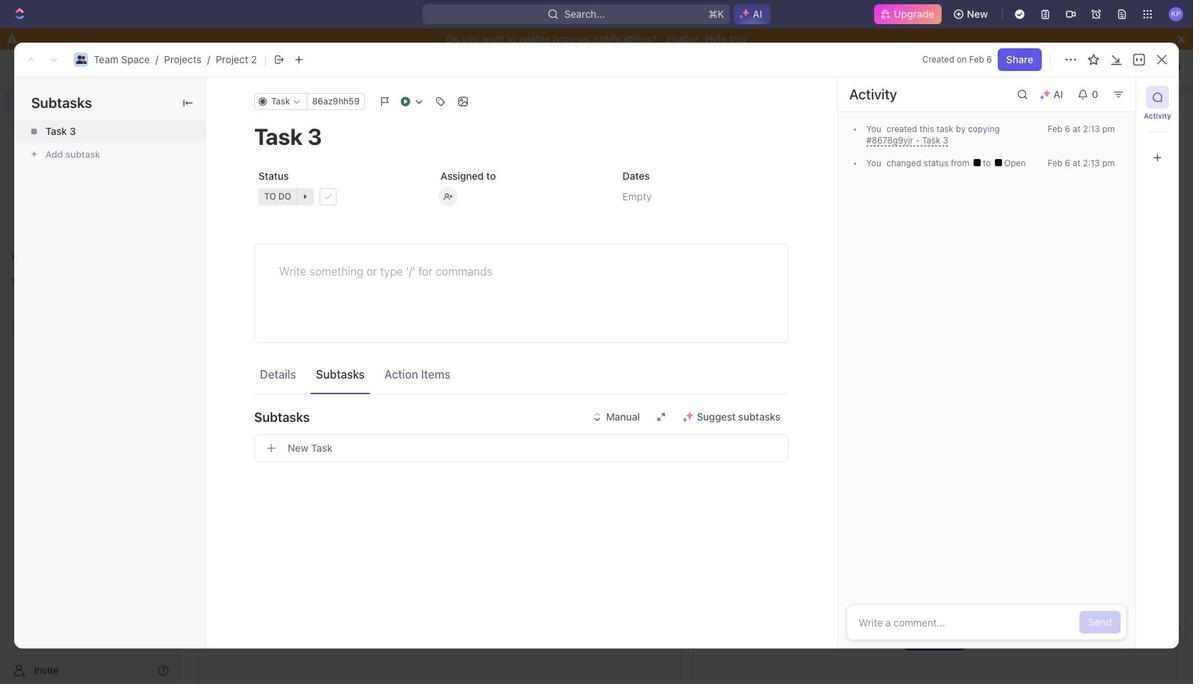 Task type: vqa. For each thing, say whether or not it's contained in the screenshot.
the topmost "Home"
yes



Task type: locate. For each thing, give the bounding box(es) containing it.
manage cards
[[1077, 60, 1145, 72]]

1 vertical spatial here.
[[969, 608, 989, 619]]

task 3 link up subtask
[[14, 120, 205, 143]]

1 for ‎task 1
[[259, 256, 264, 268]]

pm for created this task by copying
[[1103, 124, 1115, 134]]

subtask
[[65, 148, 100, 160]]

ai button right ⌘k at the top
[[734, 4, 770, 24]]

feb 6 at 2:13 pm up the today
[[1048, 158, 1115, 168]]

0 vertical spatial home
[[207, 60, 234, 72]]

new for new task
[[288, 442, 309, 454]]

2 vertical spatial subtasks
[[254, 410, 310, 424]]

1 vertical spatial task 3 link
[[210, 228, 675, 251]]

6 right open
[[1065, 158, 1071, 168]]

1 vertical spatial ai button
[[1034, 83, 1072, 106]]

feb left layout:
[[969, 54, 984, 65]]

0 vertical spatial this
[[730, 33, 747, 45]]

0 horizontal spatial activity
[[850, 86, 897, 102]]

to left "drag,"
[[713, 73, 722, 85]]

csv
[[1166, 623, 1182, 633]]

assigned
[[441, 170, 484, 182], [711, 402, 761, 415]]

1 vertical spatial subtasks
[[316, 368, 365, 380]]

you right the "allows"
[[694, 73, 711, 85]]

0 horizontal spatial task 3
[[45, 125, 76, 137]]

task 2
[[236, 301, 265, 313]]

task 3 link up the ‎task 2 link
[[210, 228, 675, 251]]

add left subtask
[[45, 148, 63, 160]]

0 vertical spatial task
[[937, 124, 954, 134]]

0 vertical spatial on
[[957, 54, 967, 65]]

86az9hh59 button
[[307, 93, 365, 110]]

home up inbox at the top left of page
[[34, 95, 62, 107]]

1 horizontal spatial subtasks
[[254, 410, 310, 424]]

1 vertical spatial team space link
[[210, 183, 675, 205]]

pm
[[1103, 124, 1115, 134], [1103, 158, 1115, 168]]

2 at from the top
[[1073, 158, 1081, 168]]

1 horizontal spatial assigned
[[711, 402, 761, 415]]

1 horizontal spatial team
[[236, 188, 261, 200]]

your left home!
[[502, 73, 522, 85]]

1 vertical spatial at
[[1073, 158, 1081, 168]]

from right status
[[951, 158, 970, 168]]

ai button
[[734, 4, 770, 24], [1034, 83, 1072, 106]]

2 horizontal spatial you
[[906, 608, 921, 619]]

feb 6 at 2:13 pm for created this task by copying
[[1048, 124, 1115, 134]]

space inside team space / projects / project 2 |
[[121, 53, 150, 65]]

status
[[259, 170, 289, 182]]

ai inside dropdown button
[[1054, 88, 1063, 100]]

2 you from the top
[[867, 158, 881, 168]]

1 horizontal spatial task 3 link
[[210, 228, 675, 251]]

/
[[155, 53, 158, 65], [207, 53, 210, 65]]

0 horizontal spatial here.
[[969, 608, 989, 619]]

0 vertical spatial 2
[[251, 53, 257, 65]]

team space link down assigned to
[[210, 183, 675, 205]]

agenda items from your calendars will show here.
[[811, 297, 1013, 308]]

1 horizontal spatial your
[[889, 297, 907, 308]]

3 up ‎task 1
[[259, 233, 266, 245]]

manage
[[1077, 60, 1115, 72]]

will
[[951, 297, 964, 308], [923, 608, 936, 619]]

subtasks inside button
[[316, 368, 365, 380]]

docs link
[[6, 139, 175, 161]]

0 vertical spatial at
[[1073, 124, 1081, 134]]

1 vertical spatial feb
[[1048, 124, 1063, 134]]

1 for task 1
[[259, 324, 264, 336]]

activity down cards
[[1144, 112, 1172, 120]]

6 for created this task by copying
[[1065, 124, 1071, 134]]

subtasks left action
[[316, 368, 365, 380]]

0 horizontal spatial user group image
[[15, 324, 25, 332]]

you up add task button
[[906, 608, 921, 619]]

from for items
[[868, 297, 887, 308]]

0 horizontal spatial on
[[595, 73, 606, 85]]

2 pm from the top
[[1103, 158, 1115, 168]]

assigned for assigned to
[[441, 170, 484, 182]]

team inside team space / projects / project 2 |
[[94, 53, 118, 65]]

2 vertical spatial you
[[906, 608, 921, 619]]

task
[[271, 96, 290, 107], [45, 125, 67, 137], [922, 135, 941, 146], [236, 233, 257, 245], [236, 301, 257, 313], [236, 324, 257, 336], [311, 442, 333, 454]]

edit left layout:
[[978, 60, 996, 72]]

here. right 'appear'
[[969, 608, 989, 619]]

you inside you created this task by copying #8678g9yjr - task 3
[[867, 124, 881, 134]]

‎task 2 link
[[210, 273, 675, 296]]

activity down learn
[[850, 86, 897, 102]]

here.
[[990, 297, 1010, 308], [969, 608, 989, 619]]

0 horizontal spatial team
[[94, 53, 118, 65]]

1 vertical spatial you
[[694, 73, 711, 85]]

0 vertical spatial you
[[867, 124, 881, 134]]

2 feb 6 at 2:13 pm from the top
[[1048, 158, 1115, 168]]

0 horizontal spatial home
[[34, 95, 62, 107]]

at down 0 dropdown button
[[1073, 124, 1081, 134]]

appear
[[938, 608, 966, 619]]

1 horizontal spatial activity
[[1144, 112, 1172, 120]]

dates
[[623, 170, 650, 182]]

feb 6 at 2:13 pm
[[1048, 124, 1115, 134], [1048, 158, 1115, 168]]

0 vertical spatial feb 6 at 2:13 pm
[[1048, 124, 1115, 134]]

1 down task 2
[[259, 324, 264, 336]]

3
[[70, 125, 76, 137], [943, 135, 948, 146], [259, 233, 266, 245]]

1 vertical spatial on
[[595, 73, 606, 85]]

task down 'appear'
[[941, 636, 958, 647]]

1 horizontal spatial you
[[694, 73, 711, 85]]

0 horizontal spatial /
[[155, 53, 158, 65]]

0 vertical spatial edit
[[978, 60, 996, 72]]

0 vertical spatial activity
[[850, 86, 897, 102]]

manual button
[[586, 406, 649, 428], [586, 406, 649, 428]]

pm down 0 dropdown button
[[1103, 124, 1115, 134]]

from inside task sidebar content section
[[951, 158, 970, 168]]

user group image
[[76, 55, 86, 64], [15, 324, 25, 332]]

tasks
[[832, 608, 855, 619]]

‎task 1 link
[[210, 251, 675, 273]]

show
[[966, 297, 987, 308]]

pm for changed status from
[[1103, 158, 1115, 168]]

you up #8678g9yjr
[[867, 124, 881, 134]]

to left open
[[983, 158, 994, 168]]

1 horizontal spatial ai button
[[1034, 83, 1072, 106]]

0
[[1092, 88, 1098, 100]]

1 vertical spatial you
[[867, 158, 881, 168]]

2
[[251, 53, 257, 65], [259, 278, 265, 291], [259, 301, 265, 313]]

will left the show
[[951, 297, 964, 308]]

0 vertical spatial new
[[967, 8, 988, 20]]

team space link up home link
[[94, 53, 150, 65]]

created
[[923, 54, 955, 65]]

add task button
[[905, 634, 964, 651]]

1 2:13 from the top
[[1083, 124, 1100, 134]]

share
[[1006, 53, 1034, 65]]

feb down ai dropdown button at the right
[[1048, 124, 1063, 134]]

2 2:13 from the top
[[1083, 158, 1100, 168]]

calendars
[[910, 297, 949, 308]]

1 vertical spatial from
[[868, 297, 887, 308]]

task 1 link
[[210, 319, 675, 342]]

home right projects
[[207, 60, 234, 72]]

1 horizontal spatial will
[[951, 297, 964, 308]]

1 at from the top
[[1073, 124, 1081, 134]]

this up the -
[[920, 124, 934, 134]]

0 horizontal spatial task 3 link
[[14, 120, 205, 143]]

add down tasks assigned to you will appear here. at the bottom of the page
[[922, 636, 939, 647]]

you right do
[[462, 33, 479, 45]]

items
[[844, 297, 866, 308]]

do
[[446, 33, 459, 45]]

task 1
[[236, 324, 264, 336]]

1 horizontal spatial edit
[[978, 60, 996, 72]]

home link
[[6, 90, 175, 113]]

3 up status
[[943, 135, 948, 146]]

0 horizontal spatial from
[[868, 297, 887, 308]]

2 1 from the top
[[259, 324, 264, 336]]

1 vertical spatial task 3
[[236, 233, 266, 245]]

add task
[[922, 636, 958, 647]]

‎task up ‎task 2
[[236, 256, 257, 268]]

work
[[235, 402, 263, 415]]

at right open
[[1073, 158, 1081, 168]]

0 vertical spatial from
[[951, 158, 970, 168]]

invite
[[34, 664, 59, 676]]

ai button left 0
[[1034, 83, 1072, 106]]

1 horizontal spatial here.
[[990, 297, 1010, 308]]

space
[[121, 53, 150, 65], [263, 188, 292, 200]]

1 vertical spatial 2:13
[[1083, 158, 1100, 168]]

kendall
[[344, 114, 401, 134]]

1 horizontal spatial this
[[920, 124, 934, 134]]

user group image up home link
[[76, 55, 86, 64]]

to left do
[[264, 191, 276, 202]]

add subtask
[[45, 148, 100, 160]]

here. right the show
[[990, 297, 1010, 308]]

sidebar navigation
[[0, 50, 181, 684]]

1
[[259, 256, 264, 268], [259, 324, 264, 336]]

to inside dropdown button
[[264, 191, 276, 202]]

0 vertical spatial ‎task
[[236, 256, 257, 268]]

0 horizontal spatial new
[[288, 442, 309, 454]]

|
[[264, 52, 267, 66]]

1 vertical spatial will
[[923, 608, 936, 619]]

1 ‎task from the top
[[236, 256, 257, 268]]

alert
[[181, 64, 1193, 95]]

0 vertical spatial 2:13
[[1083, 124, 1100, 134]]

suggest subtasks button
[[674, 406, 789, 428]]

⌘k
[[709, 8, 725, 20]]

you
[[867, 124, 881, 134], [867, 158, 881, 168]]

1 vertical spatial add
[[922, 636, 939, 647]]

assigned
[[857, 608, 893, 619]]

/ left project
[[207, 53, 210, 65]]

activity inside task sidebar navigation tab list
[[1144, 112, 1172, 120]]

1 vertical spatial new
[[288, 442, 309, 454]]

6 down ai dropdown button at the right
[[1065, 124, 1071, 134]]

0 vertical spatial add
[[45, 148, 63, 160]]

3 inside you created this task by copying #8678g9yjr - task 3
[[943, 135, 948, 146]]

new
[[967, 8, 988, 20], [288, 442, 309, 454]]

0 horizontal spatial edit
[[609, 73, 627, 85]]

2 horizontal spatial 3
[[943, 135, 948, 146]]

at
[[1073, 124, 1081, 134], [1073, 158, 1081, 168]]

you inside alert
[[694, 73, 711, 85]]

1 vertical spatial pm
[[1103, 158, 1115, 168]]

add
[[45, 148, 63, 160], [922, 636, 939, 647]]

subtasks up new task
[[254, 410, 310, 424]]

1 vertical spatial edit
[[609, 73, 627, 85]]

1 / from the left
[[155, 53, 158, 65]]

1 up ‎task 2
[[259, 256, 264, 268]]

3 up add subtask
[[70, 125, 76, 137]]

task left by
[[937, 124, 954, 134]]

tree inside sidebar navigation
[[6, 293, 175, 484]]

space inside team space link
[[263, 188, 292, 200]]

items
[[421, 368, 450, 380]]

will left 'appear'
[[923, 608, 936, 619]]

new task
[[288, 442, 333, 454]]

2 down ‎task 2
[[259, 301, 265, 313]]

inbox link
[[6, 114, 175, 137]]

project 2 link
[[216, 53, 257, 65]]

team up home link
[[94, 53, 118, 65]]

to
[[507, 33, 516, 45], [713, 73, 722, 85], [983, 158, 994, 168], [486, 170, 496, 182], [264, 191, 276, 202], [763, 402, 774, 415], [896, 608, 904, 619]]

0 vertical spatial 1
[[259, 256, 264, 268]]

1 feb 6 at 2:13 pm from the top
[[1048, 124, 1115, 134]]

1 vertical spatial 1
[[259, 324, 264, 336]]

tree
[[6, 293, 175, 484]]

6 left layout:
[[987, 54, 992, 65]]

agenda
[[811, 297, 842, 308]]

ai right ⌘k at the top
[[753, 8, 763, 20]]

1 horizontal spatial on
[[957, 54, 967, 65]]

user group image down spaces
[[15, 324, 25, 332]]

task 3 up the docs at the left
[[45, 125, 76, 137]]

0 vertical spatial ai button
[[734, 4, 770, 24]]

1 vertical spatial 6
[[1065, 124, 1071, 134]]

my work
[[216, 402, 263, 415]]

1 vertical spatial activity
[[1144, 112, 1172, 120]]

0 horizontal spatial add
[[45, 148, 63, 160]]

0 vertical spatial will
[[951, 297, 964, 308]]

at for changed status from
[[1073, 158, 1081, 168]]

manual
[[606, 411, 640, 423]]

on right created
[[957, 54, 967, 65]]

0 vertical spatial task 3 link
[[14, 120, 205, 143]]

feb for created this task by copying
[[1048, 124, 1063, 134]]

send button
[[1080, 611, 1121, 634]]

kp
[[1172, 9, 1181, 18]]

suggest
[[697, 411, 736, 423]]

feb
[[969, 54, 984, 65], [1048, 124, 1063, 134], [1048, 158, 1063, 168]]

feb right open
[[1048, 158, 1063, 168]]

‎task down ‎task 1
[[236, 278, 257, 291]]

this
[[730, 33, 747, 45], [920, 124, 934, 134]]

0 horizontal spatial assigned
[[441, 170, 484, 182]]

your left calendars
[[889, 297, 907, 308]]

2 horizontal spatial subtasks
[[316, 368, 365, 380]]

1 horizontal spatial ai
[[1054, 88, 1063, 100]]

this right hide
[[730, 33, 747, 45]]

1 horizontal spatial add
[[922, 636, 939, 647]]

🏡
[[435, 73, 448, 85]]

subtasks inside dropdown button
[[254, 410, 310, 424]]

from right items at top
[[868, 297, 887, 308]]

1 vertical spatial feb 6 at 2:13 pm
[[1048, 158, 1115, 168]]

0 horizontal spatial your
[[502, 73, 522, 85]]

2 left |
[[251, 53, 257, 65]]

edit left layout
[[609, 73, 627, 85]]

ai
[[753, 8, 763, 20], [1054, 88, 1063, 100]]

0 vertical spatial space
[[121, 53, 150, 65]]

2 vertical spatial 2
[[259, 301, 265, 313]]

task 3 up ‎task 1
[[236, 233, 266, 245]]

space left projects link
[[121, 53, 150, 65]]

to inside alert
[[713, 73, 722, 85]]

cards
[[1117, 60, 1145, 72]]

1 pm from the top
[[1103, 124, 1115, 134]]

to inside task sidebar content section
[[983, 158, 994, 168]]

excel & csv link
[[1119, 609, 1186, 645]]

you for you
[[867, 158, 881, 168]]

task 3
[[45, 125, 76, 137], [236, 233, 266, 245]]

0 vertical spatial ai
[[753, 8, 763, 20]]

1 vertical spatial home
[[34, 95, 62, 107]]

1 vertical spatial space
[[263, 188, 292, 200]]

pm up the today
[[1103, 158, 1115, 168]]

0 vertical spatial team space link
[[94, 53, 150, 65]]

ai left 0 dropdown button
[[1054, 88, 1063, 100]]

2 vertical spatial 6
[[1065, 158, 1071, 168]]

1 1 from the top
[[259, 256, 264, 268]]

task 3 link
[[14, 120, 205, 143], [210, 228, 675, 251]]

1 you from the top
[[867, 124, 881, 134]]

today button
[[1108, 184, 1144, 201]]

1 vertical spatial team
[[236, 188, 261, 200]]

ai button
[[1034, 83, 1072, 106]]

2 up task 2
[[259, 278, 265, 291]]

&
[[1158, 623, 1163, 633]]

0 horizontal spatial space
[[121, 53, 150, 65]]

subtasks up inbox at the top left of page
[[31, 94, 92, 111]]

space down status
[[263, 188, 292, 200]]

you down #8678g9yjr
[[867, 158, 881, 168]]

2 / from the left
[[207, 53, 210, 65]]

2 ‎task from the top
[[236, 278, 257, 291]]

1 horizontal spatial from
[[951, 158, 970, 168]]

team down recents
[[236, 188, 261, 200]]

1 horizontal spatial /
[[207, 53, 210, 65]]

1 vertical spatial user group image
[[15, 324, 25, 332]]

/ left projects link
[[155, 53, 158, 65]]

on right turning
[[595, 73, 606, 85]]

feb 6 at 2:13 pm down 0 dropdown button
[[1048, 124, 1115, 134]]



Task type: describe. For each thing, give the bounding box(es) containing it.
0 horizontal spatial this
[[730, 33, 747, 45]]

assigned to me
[[711, 402, 794, 415]]

1 horizontal spatial 3
[[259, 233, 266, 245]]

0 vertical spatial 6
[[987, 54, 992, 65]]

subtasks for subtasks button
[[316, 368, 365, 380]]

send
[[1088, 616, 1112, 628]]

2 for ‎task
[[259, 278, 265, 291]]

favorites button
[[6, 249, 63, 266]]

upgrade
[[894, 8, 935, 20]]

0 vertical spatial subtasks
[[31, 94, 92, 111]]

created on feb 6
[[923, 54, 992, 65]]

inbox
[[34, 119, 59, 131]]

team space
[[236, 188, 292, 200]]

Edit task name text field
[[254, 123, 789, 150]]

feb 6 at 2:13 pm for changed status from
[[1048, 158, 1115, 168]]

task inside button
[[311, 442, 333, 454]]

changed
[[887, 158, 921, 168]]

new for new
[[967, 8, 988, 20]]

edit layout:
[[978, 60, 1029, 72]]

1 horizontal spatial home
[[207, 60, 234, 72]]

to left the me
[[763, 402, 774, 415]]

task button
[[254, 93, 307, 110]]

good afternoon, kendall
[[215, 114, 401, 134]]

resize
[[798, 73, 825, 85]]

edit inside alert
[[609, 73, 627, 85]]

space for team space / projects / project 2 |
[[121, 53, 150, 65]]

layout:
[[999, 60, 1029, 72]]

‎task for ‎task 1
[[236, 256, 257, 268]]

afternoon,
[[261, 114, 340, 134]]

action items
[[385, 368, 450, 380]]

do you want to enable browser notifications? enable hide this
[[446, 33, 747, 45]]

1 vertical spatial your
[[889, 297, 907, 308]]

to do button
[[254, 184, 425, 210]]

subtasks for subtasks dropdown button
[[254, 410, 310, 424]]

kp button
[[1165, 3, 1188, 26]]

task inside dropdown button
[[271, 96, 290, 107]]

by
[[956, 124, 966, 134]]

layout
[[629, 73, 660, 85]]

assigned for assigned to me
[[711, 402, 761, 415]]

0 vertical spatial feb
[[969, 54, 984, 65]]

0 horizontal spatial 3
[[70, 125, 76, 137]]

to down edit task name text box
[[486, 170, 496, 182]]

to right assigned
[[896, 608, 904, 619]]

0 vertical spatial you
[[462, 33, 479, 45]]

add for add task
[[922, 636, 939, 647]]

team for team space
[[236, 188, 261, 200]]

home inside sidebar navigation
[[34, 95, 62, 107]]

allows
[[663, 73, 691, 85]]

new task button
[[254, 434, 789, 462]]

do
[[278, 191, 291, 202]]

notifications?
[[594, 33, 657, 45]]

docs
[[34, 143, 58, 156]]

turning
[[558, 73, 592, 85]]

to do
[[264, 191, 291, 202]]

add subtask button
[[14, 143, 205, 166]]

suggest subtasks
[[697, 411, 781, 423]]

task sidebar content section
[[835, 77, 1136, 649]]

details
[[260, 368, 296, 380]]

upgrade link
[[874, 4, 942, 24]]

‎task 1
[[236, 256, 264, 268]]

from for status
[[951, 158, 970, 168]]

projects
[[164, 53, 202, 65]]

on inside alert
[[595, 73, 606, 85]]

2 for task
[[259, 301, 265, 313]]

want
[[482, 33, 504, 45]]

subtasks button
[[310, 361, 370, 387]]

task inside button
[[941, 636, 958, 647]]

2 inside team space / projects / project 2 |
[[251, 53, 257, 65]]

enable
[[667, 33, 698, 45]]

empty button
[[618, 184, 789, 210]]

0 button
[[1072, 83, 1107, 106]]

created
[[887, 124, 917, 134]]

me
[[777, 402, 794, 415]]

space for team space
[[263, 188, 292, 200]]

project
[[216, 53, 248, 65]]

you for you created this task by copying #8678g9yjr - task 3
[[867, 124, 881, 134]]

share button
[[998, 48, 1042, 71]]

‎task for ‎task 2
[[236, 278, 257, 291]]

action
[[385, 368, 418, 380]]

-
[[916, 135, 920, 146]]

activity inside task sidebar content section
[[850, 86, 897, 102]]

🏡 customize your home! turning on edit layout allows you to drag, drop, and resize cards. learn more
[[435, 73, 911, 85]]

task inside you created this task by copying #8678g9yjr - task 3
[[922, 135, 941, 146]]

team for team space / projects / project 2 |
[[94, 53, 118, 65]]

0 vertical spatial task 3
[[45, 125, 76, 137]]

add for add subtask
[[45, 148, 63, 160]]

recents
[[216, 163, 260, 176]]

today
[[1114, 187, 1139, 197]]

learn more link
[[859, 73, 911, 85]]

favorites
[[11, 251, 49, 262]]

open
[[1002, 158, 1026, 168]]

0 horizontal spatial ai button
[[734, 4, 770, 24]]

browser
[[553, 33, 591, 45]]

86az9hh59
[[312, 96, 360, 107]]

search...
[[565, 8, 605, 20]]

excel
[[1135, 623, 1155, 633]]

subtasks button
[[254, 400, 789, 434]]

empty
[[623, 190, 652, 202]]

at for created this task by copying
[[1073, 124, 1081, 134]]

feb for changed status from
[[1048, 158, 1063, 168]]

task sidebar navigation tab list
[[1142, 86, 1173, 169]]

0 vertical spatial here.
[[990, 297, 1010, 308]]

good
[[215, 114, 257, 134]]

#8678g9yjr
[[867, 135, 914, 146]]

learn
[[859, 73, 885, 85]]

1 horizontal spatial task 3
[[236, 233, 266, 245]]

to right want
[[507, 33, 516, 45]]

user group image inside sidebar navigation
[[15, 324, 25, 332]]

your inside alert
[[502, 73, 522, 85]]

drop,
[[752, 73, 776, 85]]

alert containing 🏡 customize your home! turning on edit layout allows you to drag, drop, and resize cards.
[[181, 64, 1193, 95]]

0 vertical spatial user group image
[[76, 55, 86, 64]]

‎task 2
[[236, 278, 265, 291]]

status
[[924, 158, 949, 168]]

this inside you created this task by copying #8678g9yjr - task 3
[[920, 124, 934, 134]]

0 horizontal spatial ai
[[753, 8, 763, 20]]

1 horizontal spatial team space link
[[210, 183, 675, 205]]

manage cards button
[[1069, 55, 1154, 78]]

task inside you created this task by copying #8678g9yjr - task 3
[[937, 124, 954, 134]]

changed status from
[[884, 158, 972, 168]]

team space / projects / project 2 |
[[94, 52, 267, 66]]

my
[[216, 402, 232, 415]]

2:13 for created this task by copying
[[1083, 124, 1100, 134]]

2:13 for changed status from
[[1083, 158, 1100, 168]]

6 for changed status from
[[1065, 158, 1071, 168]]



